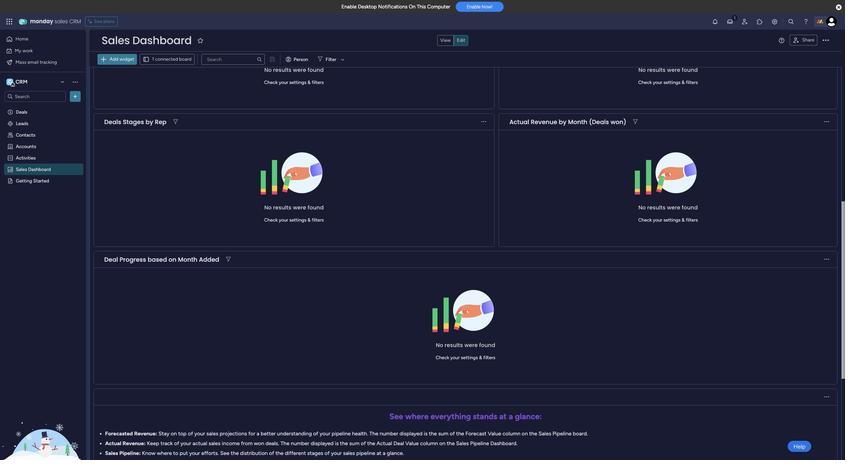 Task type: locate. For each thing, give the bounding box(es) containing it.
deals left stages
[[104, 118, 121, 126]]

enable
[[342, 4, 357, 10], [467, 4, 481, 10]]

activities
[[16, 155, 36, 161]]

0 vertical spatial more dots image
[[482, 119, 487, 124]]

of down deals.
[[269, 450, 274, 457]]

filters
[[312, 80, 324, 86], [686, 80, 698, 86], [312, 218, 324, 223], [686, 218, 698, 223], [484, 355, 496, 361]]

1 horizontal spatial dashboard
[[133, 33, 192, 48]]

1 vertical spatial crm
[[16, 79, 27, 85]]

by for month
[[559, 118, 567, 126]]

check
[[264, 80, 278, 86], [639, 80, 652, 86], [264, 218, 278, 223], [639, 218, 652, 223], [436, 355, 450, 361]]

put
[[180, 450, 188, 457]]

sales dashboard inside sales dashboard banner
[[102, 33, 192, 48]]

deals up leads
[[16, 109, 27, 115]]

0 vertical spatial deals
[[16, 109, 27, 115]]

1 horizontal spatial number
[[380, 431, 399, 437]]

v2 funnel image
[[173, 119, 178, 124], [634, 119, 638, 124], [226, 257, 231, 262]]

filters for actual revenue by month (deals won)
[[686, 218, 698, 223]]

more options image
[[823, 37, 830, 44]]

1 vertical spatial number
[[291, 441, 310, 447]]

crm left see plans button
[[69, 18, 81, 25]]

0 horizontal spatial sales dashboard
[[16, 166, 51, 172]]

stages
[[123, 118, 144, 126]]

sales up actual
[[207, 431, 218, 437]]

actual down the forecasted
[[105, 441, 121, 447]]

results for actual revenue by month (deals won)
[[648, 204, 666, 212]]

sum down 'health.'
[[350, 441, 360, 447]]

deals.
[[266, 441, 279, 447]]

sum down everything
[[439, 431, 449, 437]]

widget
[[120, 56, 134, 62]]

1 horizontal spatial enable
[[467, 4, 481, 10]]

different
[[285, 450, 306, 457]]

Sales Dashboard field
[[100, 33, 194, 48]]

0 vertical spatial at
[[500, 412, 507, 422]]

sales dashboard banner
[[89, 30, 842, 68]]

2 vertical spatial see
[[220, 450, 230, 457]]

0 horizontal spatial value
[[406, 441, 419, 447]]

actual up glance.
[[377, 441, 392, 447]]

(deals
[[589, 118, 609, 126]]

revenue
[[531, 118, 558, 126]]

efforts.
[[201, 450, 219, 457]]

0 horizontal spatial dashboard
[[28, 166, 51, 172]]

the
[[429, 431, 437, 437], [456, 431, 465, 437], [530, 431, 538, 437], [340, 441, 348, 447], [368, 441, 376, 447], [447, 441, 455, 447], [231, 450, 239, 457], [276, 450, 284, 457]]

dashboard up started
[[28, 166, 51, 172]]

0 horizontal spatial column
[[420, 441, 438, 447]]

revenue: up pipeline:
[[123, 441, 146, 447]]

1 horizontal spatial column
[[503, 431, 521, 437]]

deals for deals stages by rep
[[104, 118, 121, 126]]

no for actual revenue by month (deals won)
[[639, 204, 646, 212]]

top
[[178, 431, 187, 437]]

1 vertical spatial a
[[257, 431, 260, 437]]

enable for enable desktop notifications on this computer
[[342, 4, 357, 10]]

0 horizontal spatial sum
[[350, 441, 360, 447]]

0 horizontal spatial a
[[257, 431, 260, 437]]

displayed up stages
[[311, 441, 334, 447]]

of right top
[[188, 431, 193, 437]]

lottie animation element
[[0, 392, 86, 461]]

revenue: up keep
[[134, 431, 157, 437]]

won)
[[611, 118, 627, 126]]

1 vertical spatial see
[[390, 412, 404, 422]]

actual
[[510, 118, 530, 126], [105, 441, 121, 447], [377, 441, 392, 447]]

month left (deals
[[568, 118, 588, 126]]

menu image
[[780, 38, 785, 43]]

apps image
[[757, 18, 764, 25]]

deal
[[104, 255, 118, 264], [394, 441, 404, 447]]

add widget button
[[98, 54, 137, 65]]

sales
[[102, 33, 130, 48], [16, 166, 27, 172], [539, 431, 552, 437], [456, 441, 469, 447], [105, 450, 118, 457]]

enable left desktop
[[342, 4, 357, 10]]

0 vertical spatial a
[[509, 412, 513, 422]]

share button
[[790, 35, 818, 46]]

sales inside list box
[[16, 166, 27, 172]]

1 horizontal spatial deals
[[104, 118, 121, 126]]

more dots image for deals stages by rep
[[482, 119, 487, 124]]

None search field
[[201, 54, 265, 65]]

dashboard inside banner
[[133, 33, 192, 48]]

sales dashboard
[[102, 33, 192, 48], [16, 166, 51, 172]]

on
[[169, 255, 177, 264], [171, 431, 177, 437], [522, 431, 528, 437], [440, 441, 446, 447]]

month left added
[[178, 255, 198, 264]]

1 horizontal spatial deal
[[394, 441, 404, 447]]

1 vertical spatial column
[[420, 441, 438, 447]]

check for deal progress based on month added
[[436, 355, 450, 361]]

1 image
[[732, 14, 738, 21]]

0 vertical spatial see
[[94, 19, 102, 24]]

dashboard.
[[491, 441, 518, 447]]

v2 funnel image right added
[[226, 257, 231, 262]]

enable now! button
[[456, 2, 504, 12]]

option
[[0, 106, 86, 107]]

deals for deals
[[16, 109, 27, 115]]

deal left progress
[[104, 255, 118, 264]]

1 horizontal spatial sales dashboard
[[102, 33, 192, 48]]

value
[[488, 431, 502, 437], [406, 441, 419, 447]]

0 horizontal spatial v2 funnel image
[[173, 119, 178, 124]]

0 vertical spatial displayed
[[400, 431, 423, 437]]

1 vertical spatial pipeline
[[357, 450, 376, 457]]

enable inside button
[[467, 4, 481, 10]]

results for deals stages by rep
[[273, 204, 292, 212]]

sales
[[55, 18, 68, 25], [207, 431, 218, 437], [209, 441, 221, 447], [343, 450, 355, 457]]

home button
[[4, 34, 73, 45]]

1 vertical spatial revenue:
[[123, 441, 146, 447]]

mass email tracking
[[16, 59, 57, 65]]

dashboard up connected
[[133, 33, 192, 48]]

1 vertical spatial pipeline
[[471, 441, 489, 447]]

pipeline left board.
[[553, 431, 572, 437]]

displayed
[[400, 431, 423, 437], [311, 441, 334, 447]]

0 vertical spatial dashboard
[[133, 33, 192, 48]]

1 vertical spatial month
[[178, 255, 198, 264]]

0 vertical spatial deal
[[104, 255, 118, 264]]

0 horizontal spatial where
[[157, 450, 172, 457]]

1 horizontal spatial by
[[559, 118, 567, 126]]

pipeline left 'health.'
[[332, 431, 351, 437]]

found for actual revenue by month (deals won)
[[682, 204, 698, 212]]

0 vertical spatial month
[[568, 118, 588, 126]]

1 vertical spatial deals
[[104, 118, 121, 126]]

0 horizontal spatial actual
[[105, 441, 121, 447]]

mass
[[16, 59, 26, 65]]

dapulse close image
[[837, 4, 842, 11]]

1 horizontal spatial sum
[[439, 431, 449, 437]]

1 vertical spatial value
[[406, 441, 419, 447]]

at
[[500, 412, 507, 422], [377, 450, 382, 457]]

1 horizontal spatial a
[[383, 450, 386, 457]]

see
[[94, 19, 102, 24], [390, 412, 404, 422], [220, 450, 230, 457]]

1 vertical spatial more dots image
[[825, 257, 830, 262]]

enable left now!
[[467, 4, 481, 10]]

sales up add
[[102, 33, 130, 48]]

1 vertical spatial dashboard
[[28, 166, 51, 172]]

1 vertical spatial deal
[[394, 441, 404, 447]]

more dots image
[[482, 119, 487, 124], [825, 257, 830, 262], [825, 395, 830, 400]]

this
[[417, 4, 426, 10]]

were for deals stages by rep
[[293, 204, 306, 212]]

sum
[[439, 431, 449, 437], [350, 441, 360, 447]]

help button
[[788, 441, 812, 452]]

help image
[[803, 18, 810, 25]]

v2 funnel image right rep
[[173, 119, 178, 124]]

at inside forecasted revenue: stay on top of your sales projections for a better understanding of your pipeline health. the number displayed is the sum of the forecast value column on the sales pipeline board. actual revenue: keep track of your actual sales income from won deals. the number displayed is the sum of the actual deal value column on the sales pipeline dashboard. sales pipeline: know where to put your efforts. see the distribution of the different stages of your sales pipeline at a glance.
[[377, 450, 382, 457]]

see inside button
[[94, 19, 102, 24]]

1 horizontal spatial actual
[[377, 441, 392, 447]]

is
[[424, 431, 428, 437], [335, 441, 339, 447]]

list box containing deals
[[0, 105, 86, 278]]

a left glance:
[[509, 412, 513, 422]]

0 horizontal spatial by
[[146, 118, 153, 126]]

pipeline
[[332, 431, 351, 437], [357, 450, 376, 457]]

see plans
[[94, 19, 115, 24]]

1 vertical spatial where
[[157, 450, 172, 457]]

sales down glance:
[[539, 431, 552, 437]]

track
[[161, 441, 173, 447]]

0 vertical spatial sales dashboard
[[102, 33, 192, 48]]

no results were found for deals stages by rep
[[264, 204, 324, 212]]

stands
[[473, 412, 498, 422]]

v2 funnel image for actual revenue by month (deals won)
[[634, 119, 638, 124]]

number up glance.
[[380, 431, 399, 437]]

0 vertical spatial sum
[[439, 431, 449, 437]]

1 horizontal spatial v2 funnel image
[[226, 257, 231, 262]]

on right based
[[169, 255, 177, 264]]

1 horizontal spatial value
[[488, 431, 502, 437]]

settings for actual revenue by month (deals won)
[[664, 218, 681, 223]]

actual left 'revenue'
[[510, 118, 530, 126]]

sales dashboard up getting started
[[16, 166, 51, 172]]

1 horizontal spatial crm
[[69, 18, 81, 25]]

on down glance:
[[522, 431, 528, 437]]

filters for deals stages by rep
[[312, 218, 324, 223]]

a right 'for'
[[257, 431, 260, 437]]

see inside forecasted revenue: stay on top of your sales projections for a better understanding of your pipeline health. the number displayed is the sum of the forecast value column on the sales pipeline board. actual revenue: keep track of your actual sales income from won deals. the number displayed is the sum of the actual deal value column on the sales pipeline dashboard. sales pipeline: know where to put your efforts. see the distribution of the different stages of your sales pipeline at a glance.
[[220, 450, 230, 457]]

check your settings & filters for deals stages by rep
[[264, 218, 324, 223]]

no results were found
[[264, 66, 324, 74], [639, 66, 698, 74], [264, 204, 324, 212], [639, 204, 698, 212], [436, 342, 496, 350]]

& for deals stages by rep
[[308, 218, 311, 223]]

workspace options image
[[72, 79, 79, 85]]

0 horizontal spatial see
[[94, 19, 102, 24]]

forecasted revenue: stay on top of your sales projections for a better understanding of your pipeline health. the number displayed is the sum of the forecast value column on the sales pipeline board. actual revenue: keep track of your actual sales income from won deals. the number displayed is the sum of the actual deal value column on the sales pipeline dashboard. sales pipeline: know where to put your efforts. see the distribution of the different stages of your sales pipeline at a glance.
[[105, 431, 588, 457]]

search everything image
[[788, 18, 795, 25]]

1 vertical spatial sales dashboard
[[16, 166, 51, 172]]

edit button
[[454, 35, 469, 46]]

at left glance.
[[377, 450, 382, 457]]

started
[[33, 178, 49, 184]]

sales up efforts.
[[209, 441, 221, 447]]

displayed up glance.
[[400, 431, 423, 437]]

1 vertical spatial at
[[377, 450, 382, 457]]

add widget
[[110, 56, 134, 62]]

display modes group
[[438, 35, 469, 46]]

sales left pipeline:
[[105, 450, 118, 457]]

v2 funnel image right won)
[[634, 119, 638, 124]]

0 horizontal spatial at
[[377, 450, 382, 457]]

sales right monday
[[55, 18, 68, 25]]

lottie animation image
[[0, 392, 86, 461]]

2 horizontal spatial v2 funnel image
[[634, 119, 638, 124]]

a
[[509, 412, 513, 422], [257, 431, 260, 437], [383, 450, 386, 457]]

pipeline down forecast
[[471, 441, 489, 447]]

by
[[146, 118, 153, 126], [559, 118, 567, 126]]

your
[[279, 80, 288, 86], [653, 80, 663, 86], [279, 218, 288, 223], [653, 218, 663, 223], [451, 355, 460, 361], [194, 431, 205, 437], [320, 431, 331, 437], [181, 441, 191, 447], [189, 450, 200, 457], [331, 450, 342, 457]]

the right 'health.'
[[370, 431, 379, 437]]

1 horizontal spatial see
[[220, 450, 230, 457]]

0 vertical spatial pipeline
[[553, 431, 572, 437]]

0 vertical spatial revenue:
[[134, 431, 157, 437]]

revenue:
[[134, 431, 157, 437], [123, 441, 146, 447]]

list box
[[0, 105, 86, 278]]

at right stands
[[500, 412, 507, 422]]

invite members image
[[742, 18, 749, 25]]

by left rep
[[146, 118, 153, 126]]

0 horizontal spatial enable
[[342, 4, 357, 10]]

1 horizontal spatial is
[[424, 431, 428, 437]]

a left glance.
[[383, 450, 386, 457]]

c
[[8, 79, 11, 85]]

the right deals.
[[281, 441, 290, 447]]

check for actual revenue by month (deals won)
[[639, 218, 652, 223]]

deal inside forecasted revenue: stay on top of your sales projections for a better understanding of your pipeline health. the number displayed is the sum of the forecast value column on the sales pipeline board. actual revenue: keep track of your actual sales income from won deals. the number displayed is the sum of the actual deal value column on the sales pipeline dashboard. sales pipeline: know where to put your efforts. see the distribution of the different stages of your sales pipeline at a glance.
[[394, 441, 404, 447]]

0 vertical spatial the
[[370, 431, 379, 437]]

email
[[28, 59, 39, 65]]

by right 'revenue'
[[559, 118, 567, 126]]

deals inside list box
[[16, 109, 27, 115]]

results
[[273, 66, 292, 74], [648, 66, 666, 74], [273, 204, 292, 212], [648, 204, 666, 212], [445, 342, 463, 350]]

add to favorites image
[[197, 37, 204, 44]]

pipeline
[[553, 431, 572, 437], [471, 441, 489, 447]]

0 horizontal spatial displayed
[[311, 441, 334, 447]]

0 vertical spatial column
[[503, 431, 521, 437]]

more dots image
[[825, 119, 830, 124]]

0 horizontal spatial deals
[[16, 109, 27, 115]]

crm right the "workspace" image
[[16, 79, 27, 85]]

check your settings & filters
[[264, 80, 324, 86], [639, 80, 698, 86], [264, 218, 324, 223], [639, 218, 698, 223], [436, 355, 496, 361]]

pipeline down 'health.'
[[357, 450, 376, 457]]

sales down 'health.'
[[343, 450, 355, 457]]

arrow down image
[[339, 55, 347, 63]]

number
[[380, 431, 399, 437], [291, 441, 310, 447]]

0 horizontal spatial the
[[281, 441, 290, 447]]

0 vertical spatial where
[[405, 412, 429, 422]]

&
[[308, 80, 311, 86], [682, 80, 685, 86], [308, 218, 311, 223], [682, 218, 685, 223], [480, 355, 483, 361]]

0 vertical spatial number
[[380, 431, 399, 437]]

on left top
[[171, 431, 177, 437]]

deals
[[16, 109, 27, 115], [104, 118, 121, 126]]

glance:
[[515, 412, 542, 422]]

0 horizontal spatial deal
[[104, 255, 118, 264]]

1 vertical spatial is
[[335, 441, 339, 447]]

crm inside workspace selection element
[[16, 79, 27, 85]]

0 horizontal spatial crm
[[16, 79, 27, 85]]

month
[[568, 118, 588, 126], [178, 255, 198, 264]]

notifications image
[[712, 18, 719, 25]]

2 by from the left
[[559, 118, 567, 126]]

sales right public dashboard icon
[[16, 166, 27, 172]]

0 horizontal spatial pipeline
[[332, 431, 351, 437]]

desktop
[[358, 4, 377, 10]]

2 horizontal spatial see
[[390, 412, 404, 422]]

see plans button
[[85, 17, 118, 27]]

projections
[[220, 431, 247, 437]]

0 vertical spatial pipeline
[[332, 431, 351, 437]]

settings
[[290, 80, 307, 86], [664, 80, 681, 86], [290, 218, 307, 223], [664, 218, 681, 223], [461, 355, 478, 361]]

found for deal progress based on month added
[[480, 342, 496, 350]]

1 horizontal spatial pipeline
[[357, 450, 376, 457]]

sales dashboard up 1
[[102, 33, 192, 48]]

dashboard
[[133, 33, 192, 48], [28, 166, 51, 172]]

1 by from the left
[[146, 118, 153, 126]]

number up the different
[[291, 441, 310, 447]]

0 vertical spatial crm
[[69, 18, 81, 25]]

1 horizontal spatial month
[[568, 118, 588, 126]]

deal up glance.
[[394, 441, 404, 447]]

based
[[148, 255, 167, 264]]

1 vertical spatial displayed
[[311, 441, 334, 447]]

select product image
[[6, 18, 13, 25]]



Task type: describe. For each thing, give the bounding box(es) containing it.
check for deals stages by rep
[[264, 218, 278, 223]]

on
[[409, 4, 416, 10]]

computer
[[428, 4, 451, 10]]

were for deal progress based on month added
[[465, 342, 478, 350]]

of up stages
[[313, 431, 319, 437]]

glance.
[[387, 450, 404, 457]]

no results were found for actual revenue by month (deals won)
[[639, 204, 698, 212]]

pipeline:
[[119, 450, 141, 457]]

of down 'health.'
[[361, 441, 366, 447]]

share
[[803, 37, 815, 43]]

no for deals stages by rep
[[264, 204, 272, 212]]

dashboard inside list box
[[28, 166, 51, 172]]

keep
[[147, 441, 159, 447]]

connected
[[155, 56, 178, 62]]

& for deal progress based on month added
[[480, 355, 483, 361]]

of up to
[[174, 441, 179, 447]]

sales down forecast
[[456, 441, 469, 447]]

monday sales crm
[[30, 18, 81, 25]]

mass email tracking button
[[4, 57, 73, 68]]

health.
[[352, 431, 368, 437]]

of down everything
[[450, 431, 455, 437]]

stay
[[159, 431, 170, 437]]

1 horizontal spatial where
[[405, 412, 429, 422]]

income
[[222, 441, 240, 447]]

check your settings & filters for actual revenue by month (deals won)
[[639, 218, 698, 223]]

for
[[249, 431, 256, 437]]

check your settings & filters for deal progress based on month added
[[436, 355, 496, 361]]

2 horizontal spatial actual
[[510, 118, 530, 126]]

my
[[15, 48, 21, 54]]

forecast
[[466, 431, 487, 437]]

enable now!
[[467, 4, 493, 10]]

view
[[441, 37, 451, 43]]

settings for deal progress based on month added
[[461, 355, 478, 361]]

tracking
[[40, 59, 57, 65]]

won
[[254, 441, 264, 447]]

enable for enable now!
[[467, 4, 481, 10]]

0 horizontal spatial month
[[178, 255, 198, 264]]

Search in workspace field
[[14, 93, 56, 100]]

actual revenue by month (deals won)
[[510, 118, 627, 126]]

2 horizontal spatial a
[[509, 412, 513, 422]]

rep
[[155, 118, 167, 126]]

1 connected board button
[[140, 54, 195, 65]]

of right stages
[[325, 450, 330, 457]]

0 vertical spatial is
[[424, 431, 428, 437]]

1 vertical spatial the
[[281, 441, 290, 447]]

filters for deal progress based on month added
[[484, 355, 496, 361]]

found for deals stages by rep
[[308, 204, 324, 212]]

were for actual revenue by month (deals won)
[[668, 204, 681, 212]]

my work
[[15, 48, 33, 54]]

to
[[173, 450, 178, 457]]

0 horizontal spatial number
[[291, 441, 310, 447]]

added
[[199, 255, 219, 264]]

options image
[[72, 93, 79, 100]]

understanding
[[277, 431, 312, 437]]

board.
[[573, 431, 588, 437]]

results for deal progress based on month added
[[445, 342, 463, 350]]

progress
[[120, 255, 146, 264]]

work
[[23, 48, 33, 54]]

distribution
[[240, 450, 268, 457]]

by for rep
[[146, 118, 153, 126]]

christina overa image
[[827, 16, 838, 27]]

person button
[[283, 54, 312, 65]]

notifications
[[378, 4, 408, 10]]

no results were found for deal progress based on month added
[[436, 342, 496, 350]]

on down everything
[[440, 441, 446, 447]]

2 vertical spatial a
[[383, 450, 386, 457]]

0 horizontal spatial pipeline
[[471, 441, 489, 447]]

see where everything stands at a glance:
[[390, 412, 542, 422]]

view button
[[438, 35, 454, 46]]

know
[[142, 450, 156, 457]]

0 vertical spatial value
[[488, 431, 502, 437]]

public dashboard image
[[7, 166, 14, 173]]

where inside forecasted revenue: stay on top of your sales projections for a better understanding of your pipeline health. the number displayed is the sum of the forecast value column on the sales pipeline board. actual revenue: keep track of your actual sales income from won deals. the number displayed is the sum of the actual deal value column on the sales pipeline dashboard. sales pipeline: know where to put your efforts. see the distribution of the different stages of your sales pipeline at a glance.
[[157, 450, 172, 457]]

Filter dashboard by text search field
[[201, 54, 265, 65]]

person
[[294, 57, 308, 62]]

1 horizontal spatial at
[[500, 412, 507, 422]]

forecasted
[[105, 431, 133, 437]]

contacts
[[16, 132, 35, 138]]

v2 funnel image for deal progress based on month added
[[226, 257, 231, 262]]

getting started
[[16, 178, 49, 184]]

better
[[261, 431, 276, 437]]

rdw-editor text field
[[98, 409, 835, 461]]

no for deal progress based on month added
[[436, 342, 444, 350]]

actual
[[193, 441, 207, 447]]

1 horizontal spatial pipeline
[[553, 431, 572, 437]]

1
[[152, 56, 154, 62]]

getting
[[16, 178, 32, 184]]

v2 funnel image for deals stages by rep
[[173, 119, 178, 124]]

see for see where everything stands at a glance:
[[390, 412, 404, 422]]

public board image
[[7, 178, 14, 184]]

sales dashboard inside list box
[[16, 166, 51, 172]]

leads
[[16, 121, 28, 126]]

workspace selection element
[[6, 78, 29, 87]]

search image
[[257, 57, 262, 62]]

everything
[[431, 412, 471, 422]]

now!
[[482, 4, 493, 10]]

help
[[794, 443, 806, 450]]

1 vertical spatial sum
[[350, 441, 360, 447]]

workspace image
[[6, 78, 13, 86]]

2 vertical spatial more dots image
[[825, 395, 830, 400]]

monday
[[30, 18, 53, 25]]

board
[[179, 56, 192, 62]]

settings for deals stages by rep
[[290, 218, 307, 223]]

1 horizontal spatial displayed
[[400, 431, 423, 437]]

1 connected board
[[152, 56, 192, 62]]

filter button
[[315, 54, 347, 65]]

add
[[110, 56, 118, 62]]

my work button
[[4, 45, 73, 56]]

enable desktop notifications on this computer
[[342, 4, 451, 10]]

inbox image
[[727, 18, 734, 25]]

deal progress based on month added
[[104, 255, 219, 264]]

1 horizontal spatial the
[[370, 431, 379, 437]]

none search field inside sales dashboard banner
[[201, 54, 265, 65]]

edit
[[457, 37, 466, 43]]

filter
[[326, 57, 337, 62]]

emails settings image
[[772, 18, 779, 25]]

see for see plans
[[94, 19, 102, 24]]

plans
[[103, 19, 115, 24]]

from
[[241, 441, 253, 447]]

0 horizontal spatial is
[[335, 441, 339, 447]]

stages
[[308, 450, 323, 457]]

more dots image for deal progress based on month added
[[825, 257, 830, 262]]

sales inside banner
[[102, 33, 130, 48]]

home
[[16, 36, 28, 42]]

deals stages by rep
[[104, 118, 167, 126]]

accounts
[[16, 143, 36, 149]]

& for actual revenue by month (deals won)
[[682, 218, 685, 223]]



Task type: vqa. For each thing, say whether or not it's contained in the screenshot.
leftmost 'monday dev > My Team > My scrum team'
no



